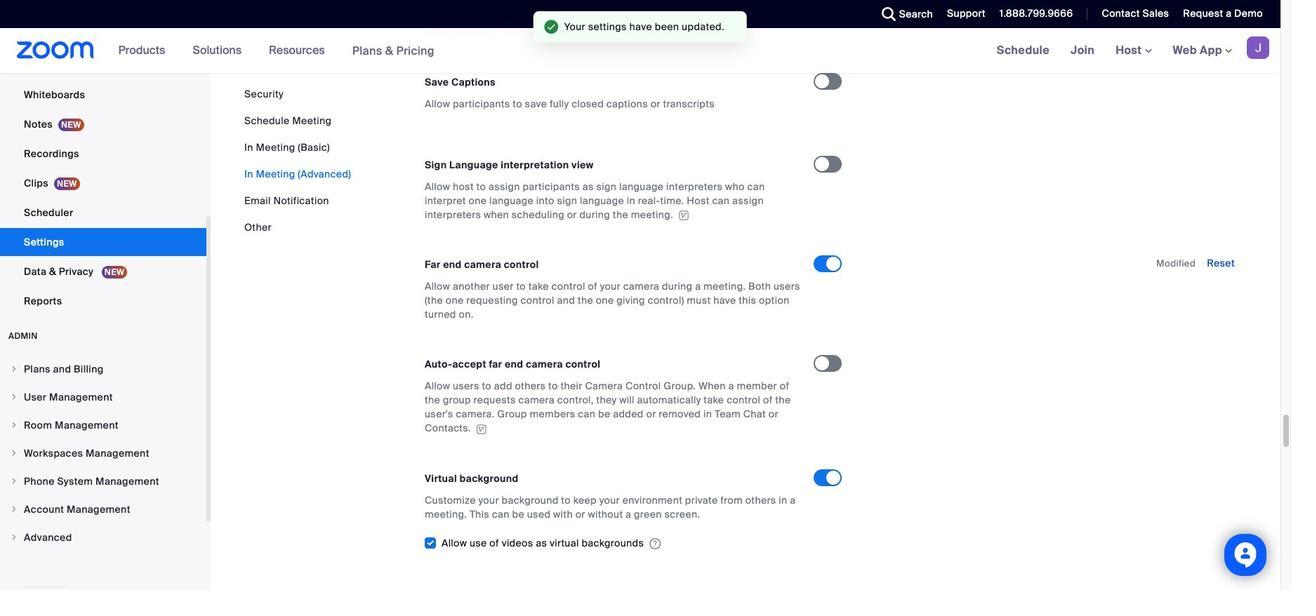 Task type: vqa. For each thing, say whether or not it's contained in the screenshot.
In-
yes



Task type: locate. For each thing, give the bounding box(es) containing it.
other
[[244, 221, 272, 234]]

fully
[[550, 98, 569, 110]]

right image left advanced
[[10, 534, 18, 542]]

background
[[460, 472, 519, 485], [502, 494, 559, 507]]

right image
[[10, 393, 18, 402], [10, 449, 18, 458], [10, 534, 18, 542]]

0 vertical spatial assign
[[489, 181, 520, 193]]

right image left 'account'
[[10, 506, 18, 514]]

meeting
[[292, 114, 332, 127], [256, 141, 295, 154], [256, 168, 295, 180]]

right image inside room management menu item
[[10, 421, 18, 430]]

& right data
[[49, 265, 56, 278]]

and
[[557, 294, 575, 307], [53, 363, 71, 376]]

support version for auto-accept far end camera control image
[[474, 425, 489, 434]]

or
[[651, 98, 660, 110], [567, 209, 577, 221], [646, 408, 656, 421], [769, 408, 779, 421], [576, 508, 585, 521]]

auto-
[[425, 358, 452, 371]]

as inside allow host to assign participants as sign language interpreters who can interpret one language into sign language in real-time. host can assign interpreters when scheduling or during the meeting.
[[583, 181, 594, 193]]

allow for allow viewing of full transcript in the in-meeting side panel
[[425, 26, 450, 39]]

language up real-
[[619, 181, 664, 193]]

a
[[1226, 7, 1232, 20], [695, 280, 701, 293], [728, 380, 734, 393], [790, 494, 796, 507], [626, 508, 631, 521]]

in right from
[[779, 494, 787, 507]]

in up 'email'
[[244, 168, 253, 180]]

0 vertical spatial host
[[1116, 43, 1145, 58]]

0 horizontal spatial as
[[536, 537, 547, 550]]

allow inside allow users to add others to their camera control group. when a member of the group requests camera control, they will automatically take control of the user's camera. group members can be added or removed in team chat or contacts.
[[425, 380, 450, 393]]

users inside the allow another user to take control of your camera during a meeting. both users (the one requesting control and the one giving control) must have this option turned on.
[[774, 280, 800, 293]]

right image
[[10, 365, 18, 374], [10, 421, 18, 430], [10, 477, 18, 486], [10, 506, 18, 514]]

products
[[118, 43, 165, 58]]

0 horizontal spatial during
[[580, 209, 610, 221]]

0 horizontal spatial meeting.
[[425, 508, 467, 521]]

products button
[[118, 28, 172, 73]]

team
[[715, 408, 741, 421]]

can inside allow users to add others to their camera control group. when a member of the group requests camera control, they will automatically take control of the user's camera. group members can be added or removed in team chat or contacts.
[[578, 408, 596, 421]]

far
[[489, 358, 502, 371]]

settings link
[[0, 228, 206, 256]]

0 horizontal spatial one
[[446, 294, 464, 307]]

0 horizontal spatial take
[[529, 280, 549, 293]]

right image for room management
[[10, 421, 18, 430]]

0 horizontal spatial host
[[687, 195, 710, 207]]

group.
[[664, 380, 696, 393]]

1 horizontal spatial as
[[583, 181, 594, 193]]

allow up (the
[[425, 280, 450, 293]]

0 vertical spatial as
[[583, 181, 594, 193]]

management up phone system management menu item
[[86, 447, 149, 460]]

right image left workspaces
[[10, 449, 18, 458]]

0 horizontal spatial end
[[443, 259, 462, 271]]

schedule
[[997, 43, 1050, 58], [244, 114, 290, 127]]

1 vertical spatial users
[[453, 380, 479, 393]]

0 vertical spatial take
[[529, 280, 549, 293]]

schedule down 1.888.799.9666
[[997, 43, 1050, 58]]

a left green
[[626, 508, 631, 521]]

allow left use
[[442, 537, 467, 550]]

1 horizontal spatial plans
[[352, 43, 382, 58]]

a left demo
[[1226, 7, 1232, 20]]

support
[[947, 7, 986, 20]]

1 vertical spatial as
[[536, 537, 547, 550]]

join link
[[1060, 28, 1105, 73]]

menu bar containing security
[[244, 87, 351, 235]]

control
[[626, 380, 661, 393]]

one down host
[[469, 195, 487, 207]]

can down control,
[[578, 408, 596, 421]]

turned
[[425, 309, 456, 321]]

1 horizontal spatial during
[[662, 280, 693, 293]]

right image inside workspaces management menu item
[[10, 449, 18, 458]]

to right host
[[476, 181, 486, 193]]

menu bar
[[244, 87, 351, 235]]

0 vertical spatial others
[[515, 380, 546, 393]]

0 vertical spatial plans
[[352, 43, 382, 58]]

1 horizontal spatial users
[[774, 280, 800, 293]]

their
[[561, 380, 583, 393]]

interpret
[[425, 195, 466, 207]]

meeting. inside allow host to assign participants as sign language interpreters who can interpret one language into sign language in real-time. host can assign interpreters when scheduling or during the meeting.
[[631, 209, 673, 221]]

management down phone system management menu item
[[67, 503, 130, 516]]

as down view at top
[[583, 181, 594, 193]]

0 horizontal spatial have
[[630, 20, 653, 33]]

captions
[[607, 98, 648, 110]]

during down view at top
[[580, 209, 610, 221]]

allow up interpret
[[425, 181, 450, 193]]

to right "user"
[[516, 280, 526, 293]]

1.888.799.9666 button
[[989, 0, 1077, 28], [1000, 7, 1073, 20]]

background inside customize your background to keep your environment private from others in a meeting. this can be used with or without a green screen.
[[502, 494, 559, 507]]

can
[[747, 181, 765, 193], [712, 195, 730, 207], [578, 408, 596, 421], [492, 508, 510, 521]]

1 horizontal spatial &
[[385, 43, 393, 58]]

your
[[600, 280, 621, 293], [479, 494, 499, 507], [599, 494, 620, 507]]

1 vertical spatial participants
[[523, 181, 580, 193]]

or right captions
[[651, 98, 660, 110]]

web app
[[1173, 43, 1222, 58]]

allow down the 'auto-'
[[425, 380, 450, 393]]

right image inside plans and billing menu item
[[10, 365, 18, 374]]

meeting. up the this
[[704, 280, 746, 293]]

account management
[[24, 503, 130, 516]]

0 horizontal spatial schedule
[[244, 114, 290, 127]]

your up giving
[[600, 280, 621, 293]]

allow for allow use of videos as virtual backgrounds
[[442, 537, 467, 550]]

2 in from the top
[[244, 168, 253, 180]]

schedule inside menu bar
[[244, 114, 290, 127]]

1 horizontal spatial host
[[1116, 43, 1145, 58]]

language up when
[[489, 195, 534, 207]]

1 horizontal spatial interpreters
[[666, 181, 723, 193]]

0 horizontal spatial users
[[453, 380, 479, 393]]

plans inside product information navigation
[[352, 43, 382, 58]]

host
[[1116, 43, 1145, 58], [687, 195, 710, 207]]

1 vertical spatial meeting
[[256, 141, 295, 154]]

1 horizontal spatial sign
[[596, 181, 617, 193]]

0 vertical spatial during
[[580, 209, 610, 221]]

0 horizontal spatial be
[[512, 508, 524, 521]]

1 horizontal spatial take
[[704, 394, 724, 407]]

0 horizontal spatial &
[[49, 265, 56, 278]]

in inside allow users to add others to their camera control group. when a member of the group requests camera control, they will automatically take control of the user's camera. group members can be added or removed in team chat or contacts.
[[703, 408, 712, 421]]

allow up pricing
[[425, 26, 450, 39]]

1 right image from the top
[[10, 393, 18, 402]]

removed
[[659, 408, 701, 421]]

take down when
[[704, 394, 724, 407]]

1 vertical spatial &
[[49, 265, 56, 278]]

1 horizontal spatial schedule
[[997, 43, 1050, 58]]

plans inside menu item
[[24, 363, 50, 376]]

camera
[[585, 380, 623, 393]]

assign
[[489, 181, 520, 193], [732, 195, 764, 207]]

allow use of videos as virtual backgrounds
[[442, 537, 644, 550]]

0 vertical spatial sign
[[596, 181, 617, 193]]

a inside the allow another user to take control of your camera during a meeting. both users (the one requesting control and the one giving control) must have this option turned on.
[[695, 280, 701, 293]]

take right "user"
[[529, 280, 549, 293]]

1 in from the top
[[244, 141, 253, 154]]

without
[[588, 508, 623, 521]]

0 horizontal spatial assign
[[489, 181, 520, 193]]

camera inside the allow another user to take control of your camera during a meeting. both users (the one requesting control and the one giving control) must have this option turned on.
[[623, 280, 659, 293]]

in left real-
[[627, 195, 635, 207]]

web
[[1173, 43, 1197, 58]]

in meeting (basic)
[[244, 141, 330, 154]]

0 vertical spatial interpreters
[[666, 181, 723, 193]]

or down keep
[[576, 508, 585, 521]]

plans left pricing
[[352, 43, 382, 58]]

control)
[[648, 294, 684, 307]]

1 vertical spatial in
[[244, 168, 253, 180]]

sign
[[425, 159, 447, 171]]

1 vertical spatial sign
[[557, 195, 577, 207]]

plans
[[352, 43, 382, 58], [24, 363, 50, 376]]

who
[[725, 181, 745, 193]]

meeting for (advanced)
[[256, 168, 295, 180]]

others inside allow users to add others to their camera control group. when a member of the group requests camera control, they will automatically take control of the user's camera. group members can be added or removed in team chat or contacts.
[[515, 380, 546, 393]]

management down billing at the bottom left of the page
[[49, 391, 113, 404]]

learn more about allow use of videos as virtual backgrounds image
[[650, 538, 661, 551]]

room management menu item
[[0, 412, 206, 439]]

right image left phone
[[10, 477, 18, 486]]

interpreters down interpret
[[425, 209, 481, 221]]

allow
[[425, 26, 450, 39], [425, 98, 450, 110], [425, 181, 450, 193], [425, 280, 450, 293], [425, 380, 450, 393], [442, 537, 467, 550]]

workspaces management menu item
[[0, 440, 206, 467]]

0 vertical spatial meeting.
[[631, 209, 673, 221]]

meeting. inside customize your background to keep your environment private from others in a meeting. this can be used with or without a green screen.
[[425, 508, 467, 521]]

1 vertical spatial schedule
[[244, 114, 290, 127]]

2 vertical spatial right image
[[10, 534, 18, 542]]

2 right image from the top
[[10, 449, 18, 458]]

plans up user
[[24, 363, 50, 376]]

the
[[580, 26, 596, 39], [613, 209, 628, 221], [578, 294, 593, 307], [425, 394, 440, 407], [775, 394, 791, 407]]

allow inside the allow another user to take control of your camera during a meeting. both users (the one requesting control and the one giving control) must have this option turned on.
[[425, 280, 450, 293]]

have left the this
[[713, 294, 736, 307]]

1 horizontal spatial meeting.
[[631, 209, 673, 221]]

assign down sign language interpretation view
[[489, 181, 520, 193]]

will
[[619, 394, 635, 407]]

and left billing at the bottom left of the page
[[53, 363, 71, 376]]

0 vertical spatial meeting
[[292, 114, 332, 127]]

1 vertical spatial end
[[505, 358, 523, 371]]

a up must
[[695, 280, 701, 293]]

4 right image from the top
[[10, 506, 18, 514]]

right image inside phone system management menu item
[[10, 477, 18, 486]]

profile picture image
[[1247, 37, 1269, 59]]

schedule down security link in the left of the page
[[244, 114, 290, 127]]

full
[[503, 26, 518, 39]]

right image left 'room'
[[10, 421, 18, 430]]

phone system management
[[24, 475, 159, 488]]

1 horizontal spatial and
[[557, 294, 575, 307]]

1 vertical spatial take
[[704, 394, 724, 407]]

to up the requests
[[482, 380, 492, 393]]

or right scheduling
[[567, 209, 577, 221]]

or inside allow host to assign participants as sign language interpreters who can interpret one language into sign language in real-time. host can assign interpreters when scheduling or during the meeting.
[[567, 209, 577, 221]]

1 vertical spatial others
[[745, 494, 776, 507]]

2 right image from the top
[[10, 421, 18, 430]]

0 horizontal spatial plans
[[24, 363, 50, 376]]

meetings navigation
[[986, 28, 1281, 74]]

schedule meeting
[[244, 114, 332, 127]]

& inside product information navigation
[[385, 43, 393, 58]]

1 horizontal spatial be
[[598, 408, 610, 421]]

viewing
[[453, 26, 489, 39]]

option
[[759, 294, 790, 307]]

control
[[504, 259, 539, 271], [552, 280, 585, 293], [521, 294, 554, 307], [565, 358, 600, 371], [727, 394, 761, 407]]

be left used
[[512, 508, 524, 521]]

management inside menu item
[[55, 419, 119, 432]]

host down contact sales on the right top of page
[[1116, 43, 1145, 58]]

1 vertical spatial be
[[512, 508, 524, 521]]

of
[[491, 26, 501, 39], [588, 280, 597, 293], [780, 380, 789, 393], [763, 394, 773, 407], [490, 537, 499, 550]]

member
[[737, 380, 777, 393]]

& left pricing
[[385, 43, 393, 58]]

1 horizontal spatial others
[[745, 494, 776, 507]]

as left virtual
[[536, 537, 547, 550]]

in inside allow host to assign participants as sign language interpreters who can interpret one language into sign language in real-time. host can assign interpreters when scheduling or during the meeting.
[[627, 195, 635, 207]]

2 horizontal spatial meeting.
[[704, 280, 746, 293]]

control inside allow users to add others to their camera control group. when a member of the group requests camera control, they will automatically take control of the user's camera. group members can be added or removed in team chat or contacts.
[[727, 394, 761, 407]]

1 horizontal spatial have
[[713, 294, 736, 307]]

interpreters
[[666, 181, 723, 193], [425, 209, 481, 221]]

0 horizontal spatial participants
[[453, 98, 510, 110]]

a right when
[[728, 380, 734, 393]]

camera
[[464, 259, 501, 271], [623, 280, 659, 293], [526, 358, 563, 371], [519, 394, 555, 407]]

0 horizontal spatial interpreters
[[425, 209, 481, 221]]

banner
[[0, 28, 1281, 74]]

one left giving
[[596, 294, 614, 307]]

camera up giving
[[623, 280, 659, 293]]

1 vertical spatial background
[[502, 494, 559, 507]]

host up the support version for sign language interpretation view icon
[[687, 195, 710, 207]]

allow for allow host to assign participants as sign language interpreters who can interpret one language into sign language in real-time. host can assign interpreters when scheduling or during the meeting.
[[425, 181, 450, 193]]

control right "user"
[[552, 280, 585, 293]]

2 vertical spatial meeting
[[256, 168, 295, 180]]

1 vertical spatial meeting.
[[704, 280, 746, 293]]

0 vertical spatial background
[[460, 472, 519, 485]]

0 vertical spatial &
[[385, 43, 393, 58]]

1 vertical spatial assign
[[732, 195, 764, 207]]

2 vertical spatial meeting.
[[425, 508, 467, 521]]

meeting up email notification
[[256, 168, 295, 180]]

1 vertical spatial plans
[[24, 363, 50, 376]]

camera up members
[[519, 394, 555, 407]]

zoom logo image
[[17, 41, 94, 59]]

as
[[583, 181, 594, 193], [536, 537, 547, 550]]

allow down the save
[[425, 98, 450, 110]]

1 horizontal spatial one
[[469, 195, 487, 207]]

right image for plans and billing
[[10, 365, 18, 374]]

others inside customize your background to keep your environment private from others in a meeting. this can be used with or without a green screen.
[[745, 494, 776, 507]]

meeting up (basic)
[[292, 114, 332, 127]]

user's
[[425, 408, 453, 421]]

meeting. down customize
[[425, 508, 467, 521]]

far end camera control
[[425, 259, 539, 271]]

other link
[[244, 221, 272, 234]]

0 vertical spatial users
[[774, 280, 800, 293]]

0 vertical spatial be
[[598, 408, 610, 421]]

and left giving
[[557, 294, 575, 307]]

when
[[699, 380, 726, 393]]

1 vertical spatial and
[[53, 363, 71, 376]]

auto-accept far end camera control
[[425, 358, 600, 371]]

during up control)
[[662, 280, 693, 293]]

contact sales link
[[1091, 0, 1173, 28], [1102, 7, 1169, 20]]

& inside personal menu menu
[[49, 265, 56, 278]]

allow inside allow host to assign participants as sign language interpreters who can interpret one language into sign language in real-time. host can assign interpreters when scheduling or during the meeting.
[[425, 181, 450, 193]]

personal
[[24, 59, 66, 72]]

phone
[[24, 475, 55, 488]]

meeting. down real-
[[631, 209, 673, 221]]

in
[[569, 26, 578, 39], [627, 195, 635, 207], [703, 408, 712, 421], [779, 494, 787, 507]]

your up without
[[599, 494, 620, 507]]

schedule inside 'link'
[[997, 43, 1050, 58]]

right image for workspaces
[[10, 449, 18, 458]]

participants down captions
[[453, 98, 510, 110]]

one
[[469, 195, 487, 207], [446, 294, 464, 307], [596, 294, 614, 307]]

meeting down schedule meeting 'link'
[[256, 141, 295, 154]]

0 vertical spatial right image
[[10, 393, 18, 402]]

be down 'they'
[[598, 408, 610, 421]]

& for pricing
[[385, 43, 393, 58]]

time.
[[660, 195, 684, 207]]

background up this
[[460, 472, 519, 485]]

in down the schedule meeting
[[244, 141, 253, 154]]

assign down who
[[732, 195, 764, 207]]

1 vertical spatial during
[[662, 280, 693, 293]]

support link
[[937, 0, 989, 28], [947, 7, 986, 20]]

real-
[[638, 195, 660, 207]]

participants up into
[[523, 181, 580, 193]]

right image inside user management menu item
[[10, 393, 18, 402]]

3 right image from the top
[[10, 477, 18, 486]]

right image down admin
[[10, 365, 18, 374]]

control up chat
[[727, 394, 761, 407]]

plans for plans & pricing
[[352, 43, 382, 58]]

save
[[425, 76, 449, 89]]

interpreters up time.
[[666, 181, 723, 193]]

3 right image from the top
[[10, 534, 18, 542]]

users
[[774, 280, 800, 293], [453, 380, 479, 393]]

allow viewing of full transcript in the in-meeting side panel
[[425, 26, 703, 39]]

advanced
[[24, 531, 72, 544]]

camera.
[[456, 408, 495, 421]]

0 horizontal spatial and
[[53, 363, 71, 376]]

have left side
[[630, 20, 653, 33]]

others
[[515, 380, 546, 393], [745, 494, 776, 507]]

right image left user
[[10, 393, 18, 402]]

others right from
[[745, 494, 776, 507]]

1 right image from the top
[[10, 365, 18, 374]]

your inside the allow another user to take control of your camera during a meeting. both users (the one requesting control and the one giving control) must have this option turned on.
[[600, 280, 621, 293]]

in for in meeting (advanced)
[[244, 168, 253, 180]]

background up used
[[502, 494, 559, 507]]

users up option
[[774, 280, 800, 293]]

reset button
[[1207, 257, 1235, 270]]

language down view at top
[[580, 195, 624, 207]]

use
[[470, 537, 487, 550]]

can right this
[[492, 508, 510, 521]]

users up the group
[[453, 380, 479, 393]]

0 vertical spatial schedule
[[997, 43, 1050, 58]]

updated.
[[682, 20, 725, 33]]

0 vertical spatial in
[[244, 141, 253, 154]]

1 vertical spatial right image
[[10, 449, 18, 458]]

contact sales
[[1102, 7, 1169, 20]]

or right chat
[[769, 408, 779, 421]]

the inside the allow another user to take control of your camera during a meeting. both users (the one requesting control and the one giving control) must have this option turned on.
[[578, 294, 593, 307]]

0 vertical spatial and
[[557, 294, 575, 307]]

1 horizontal spatial participants
[[523, 181, 580, 193]]

1 vertical spatial have
[[713, 294, 736, 307]]

management up the workspaces management
[[55, 419, 119, 432]]

or down automatically
[[646, 408, 656, 421]]

right image inside account management menu item
[[10, 506, 18, 514]]

take inside allow users to add others to their camera control group. when a member of the group requests camera control, they will automatically take control of the user's camera. group members can be added or removed in team chat or contacts.
[[704, 394, 724, 407]]

be inside allow users to add others to their camera control group. when a member of the group requests camera control, they will automatically take control of the user's camera. group members can be added or removed in team chat or contacts.
[[598, 408, 610, 421]]

devices
[[69, 59, 107, 72]]

1 vertical spatial host
[[687, 195, 710, 207]]

security
[[244, 88, 284, 100]]

users inside allow users to add others to their camera control group. when a member of the group requests camera control, they will automatically take control of the user's camera. group members can be added or removed in team chat or contacts.
[[453, 380, 479, 393]]

pricing
[[396, 43, 435, 58]]

in left team
[[703, 408, 712, 421]]

control right 'requesting'
[[521, 294, 554, 307]]

0 horizontal spatial others
[[515, 380, 546, 393]]

virtual
[[425, 472, 457, 485]]

have inside the allow another user to take control of your camera during a meeting. both users (the one requesting control and the one giving control) must have this option turned on.
[[713, 294, 736, 307]]

others right add
[[515, 380, 546, 393]]

control up their
[[565, 358, 600, 371]]



Task type: describe. For each thing, give the bounding box(es) containing it.
0 vertical spatial have
[[630, 20, 653, 33]]

in right success icon
[[569, 26, 578, 39]]

user
[[24, 391, 47, 404]]

camera inside allow users to add others to their camera control group. when a member of the group requests camera control, they will automatically take control of the user's camera. group members can be added or removed in team chat or contacts.
[[519, 394, 555, 407]]

modified
[[1156, 258, 1196, 270]]

settings
[[588, 20, 627, 33]]

1.888.799.9666 button up 'join'
[[989, 0, 1077, 28]]

(basic)
[[298, 141, 330, 154]]

camera up "another"
[[464, 259, 501, 271]]

right image for user
[[10, 393, 18, 402]]

and inside menu item
[[53, 363, 71, 376]]

search button
[[871, 0, 937, 28]]

recordings link
[[0, 140, 206, 168]]

during inside allow host to assign participants as sign language interpreters who can interpret one language into sign language in real-time. host can assign interpreters when scheduling or during the meeting.
[[580, 209, 610, 221]]

0 horizontal spatial sign
[[557, 195, 577, 207]]

this
[[739, 294, 756, 307]]

allow another user to take control of your camera during a meeting. both users (the one requesting control and the one giving control) must have this option turned on.
[[425, 280, 800, 321]]

screen.
[[665, 508, 700, 521]]

your settings have been updated.
[[565, 20, 725, 33]]

email
[[244, 194, 271, 207]]

requesting
[[466, 294, 518, 307]]

customize your background to keep your environment private from others in a meeting. this can be used with or without a green screen.
[[425, 494, 796, 521]]

1 vertical spatial interpreters
[[425, 209, 481, 221]]

with
[[553, 508, 573, 521]]

(the
[[425, 294, 443, 307]]

control up "user"
[[504, 259, 539, 271]]

advanced menu item
[[0, 524, 206, 551]]

plans and billing menu item
[[0, 356, 206, 383]]

videos
[[502, 537, 533, 550]]

phone system management menu item
[[0, 468, 206, 495]]

workspaces management
[[24, 447, 149, 460]]

schedule link
[[986, 28, 1060, 73]]

banner containing products
[[0, 28, 1281, 74]]

schedule meeting link
[[244, 114, 332, 127]]

in meeting (advanced) link
[[244, 168, 351, 180]]

& for privacy
[[49, 265, 56, 278]]

notes link
[[0, 110, 206, 138]]

plans & pricing
[[352, 43, 435, 58]]

allow host to assign participants as sign language interpreters who can interpret one language into sign language in real-time. host can assign interpreters when scheduling or during the meeting. application
[[425, 180, 801, 222]]

to inside allow host to assign participants as sign language interpreters who can interpret one language into sign language in real-time. host can assign interpreters when scheduling or during the meeting.
[[476, 181, 486, 193]]

captions
[[451, 76, 496, 89]]

plans for plans and billing
[[24, 363, 50, 376]]

allow for allow another user to take control of your camera during a meeting. both users (the one requesting control and the one giving control) must have this option turned on.
[[425, 280, 450, 293]]

0 vertical spatial end
[[443, 259, 462, 271]]

transcripts
[[663, 98, 715, 110]]

whiteboards link
[[0, 81, 206, 109]]

must
[[687, 294, 711, 307]]

meeting
[[611, 26, 651, 39]]

admin menu menu
[[0, 356, 206, 553]]

data
[[24, 265, 46, 278]]

your up this
[[479, 494, 499, 507]]

management for room management
[[55, 419, 119, 432]]

reset
[[1207, 257, 1235, 270]]

automatically
[[637, 394, 701, 407]]

request a demo
[[1183, 7, 1263, 20]]

right image inside advanced menu item
[[10, 534, 18, 542]]

private
[[685, 494, 718, 507]]

schedule for schedule
[[997, 43, 1050, 58]]

billing
[[74, 363, 104, 376]]

participants inside allow host to assign participants as sign language interpreters who can interpret one language into sign language in real-time. host can assign interpreters when scheduling or during the meeting.
[[523, 181, 580, 193]]

side navigation navigation
[[0, 0, 211, 590]]

can inside customize your background to keep your environment private from others in a meeting. this can be used with or without a green screen.
[[492, 508, 510, 521]]

web app button
[[1173, 43, 1232, 58]]

in inside customize your background to keep your environment private from others in a meeting. this can be used with or without a green screen.
[[779, 494, 787, 507]]

group
[[443, 394, 471, 407]]

(advanced)
[[298, 168, 351, 180]]

allow users to add others to their camera control group. when a member of the group requests camera control, they will automatically take control of the user's camera. group members can be added or removed in team chat or contacts. application
[[425, 379, 801, 436]]

solutions
[[193, 43, 242, 58]]

1 horizontal spatial end
[[505, 358, 523, 371]]

success image
[[545, 20, 559, 34]]

to left save on the left top of page
[[513, 98, 522, 110]]

can down who
[[712, 195, 730, 207]]

added
[[613, 408, 644, 421]]

email notification link
[[244, 194, 329, 207]]

scheduler link
[[0, 199, 206, 227]]

management for user management
[[49, 391, 113, 404]]

to left their
[[548, 380, 558, 393]]

allow for allow users to add others to their camera control group. when a member of the group requests camera control, they will automatically take control of the user's camera. group members can be added or removed in team chat or contacts.
[[425, 380, 450, 393]]

account
[[24, 503, 64, 516]]

right image for phone system management
[[10, 477, 18, 486]]

view
[[572, 159, 594, 171]]

both
[[748, 280, 771, 293]]

take inside the allow another user to take control of your camera during a meeting. both users (the one requesting control and the one giving control) must have this option turned on.
[[529, 280, 549, 293]]

schedule for schedule meeting
[[244, 114, 290, 127]]

chat
[[743, 408, 766, 421]]

email notification
[[244, 194, 329, 207]]

2 horizontal spatial one
[[596, 294, 614, 307]]

meeting for (basic)
[[256, 141, 295, 154]]

used
[[527, 508, 551, 521]]

management for account management
[[67, 503, 130, 516]]

or inside customize your background to keep your environment private from others in a meeting. this can be used with or without a green screen.
[[576, 508, 585, 521]]

meeting. inside the allow another user to take control of your camera during a meeting. both users (the one requesting control and the one giving control) must have this option turned on.
[[704, 280, 746, 293]]

0 vertical spatial participants
[[453, 98, 510, 110]]

interpretation
[[501, 159, 569, 171]]

contact
[[1102, 7, 1140, 20]]

members
[[530, 408, 575, 421]]

personal menu menu
[[0, 0, 206, 317]]

account management menu item
[[0, 496, 206, 523]]

green
[[634, 508, 662, 521]]

a inside allow users to add others to their camera control group. when a member of the group requests camera control, they will automatically take control of the user's camera. group members can be added or removed in team chat or contacts.
[[728, 380, 734, 393]]

reports link
[[0, 287, 206, 315]]

when
[[484, 209, 509, 221]]

management for workspaces management
[[86, 447, 149, 460]]

be inside customize your background to keep your environment private from others in a meeting. this can be used with or without a green screen.
[[512, 508, 524, 521]]

can right who
[[747, 181, 765, 193]]

1 horizontal spatial assign
[[732, 195, 764, 207]]

during inside the allow another user to take control of your camera during a meeting. both users (the one requesting control and the one giving control) must have this option turned on.
[[662, 280, 693, 293]]

to inside customize your background to keep your environment private from others in a meeting. this can be used with or without a green screen.
[[561, 494, 571, 507]]

host inside meetings navigation
[[1116, 43, 1145, 58]]

product information navigation
[[108, 28, 445, 74]]

allow host to assign participants as sign language interpreters who can interpret one language into sign language in real-time. host can assign interpreters when scheduling or during the meeting.
[[425, 181, 765, 221]]

request
[[1183, 7, 1223, 20]]

in for in meeting (basic)
[[244, 141, 253, 154]]

one inside allow host to assign participants as sign language interpreters who can interpret one language into sign language in real-time. host can assign interpreters when scheduling or during the meeting.
[[469, 195, 487, 207]]

notification
[[273, 194, 329, 207]]

language
[[449, 159, 498, 171]]

accept
[[452, 358, 486, 371]]

allow participants to save fully closed captions or transcripts
[[425, 98, 715, 110]]

reports
[[24, 295, 62, 308]]

backgrounds
[[582, 537, 644, 550]]

personal devices
[[24, 59, 107, 72]]

requests
[[474, 394, 516, 407]]

notes
[[24, 118, 53, 131]]

camera up their
[[526, 358, 563, 371]]

group
[[497, 408, 527, 421]]

from
[[721, 494, 743, 507]]

user management menu item
[[0, 384, 206, 411]]

management up account management menu item in the bottom left of the page
[[96, 475, 159, 488]]

to inside the allow another user to take control of your camera during a meeting. both users (the one requesting control and the one giving control) must have this option turned on.
[[516, 280, 526, 293]]

app
[[1200, 43, 1222, 58]]

data & privacy
[[24, 265, 96, 278]]

save
[[525, 98, 547, 110]]

resources
[[269, 43, 325, 58]]

allow for allow participants to save fully closed captions or transcripts
[[425, 98, 450, 110]]

customize
[[425, 494, 476, 507]]

workspaces
[[24, 447, 83, 460]]

system
[[57, 475, 93, 488]]

demo
[[1234, 7, 1263, 20]]

transcript
[[520, 26, 567, 39]]

the inside allow host to assign participants as sign language interpreters who can interpret one language into sign language in real-time. host can assign interpreters when scheduling or during the meeting.
[[613, 209, 628, 221]]

and inside the allow another user to take control of your camera during a meeting. both users (the one requesting control and the one giving control) must have this option turned on.
[[557, 294, 575, 307]]

right image for account management
[[10, 506, 18, 514]]

scheduler
[[24, 206, 73, 219]]

host button
[[1116, 43, 1152, 58]]

support version for sign language interpretation view image
[[677, 211, 691, 221]]

plans and billing
[[24, 363, 104, 376]]

search
[[899, 8, 933, 20]]

host inside allow host to assign participants as sign language interpreters who can interpret one language into sign language in real-time. host can assign interpreters when scheduling or during the meeting.
[[687, 195, 710, 207]]

of inside the allow another user to take control of your camera during a meeting. both users (the one requesting control and the one giving control) must have this option turned on.
[[588, 280, 597, 293]]

a right from
[[790, 494, 796, 507]]

1.888.799.9666 button up schedule 'link'
[[1000, 7, 1073, 20]]

far
[[425, 259, 441, 271]]

user management
[[24, 391, 113, 404]]



